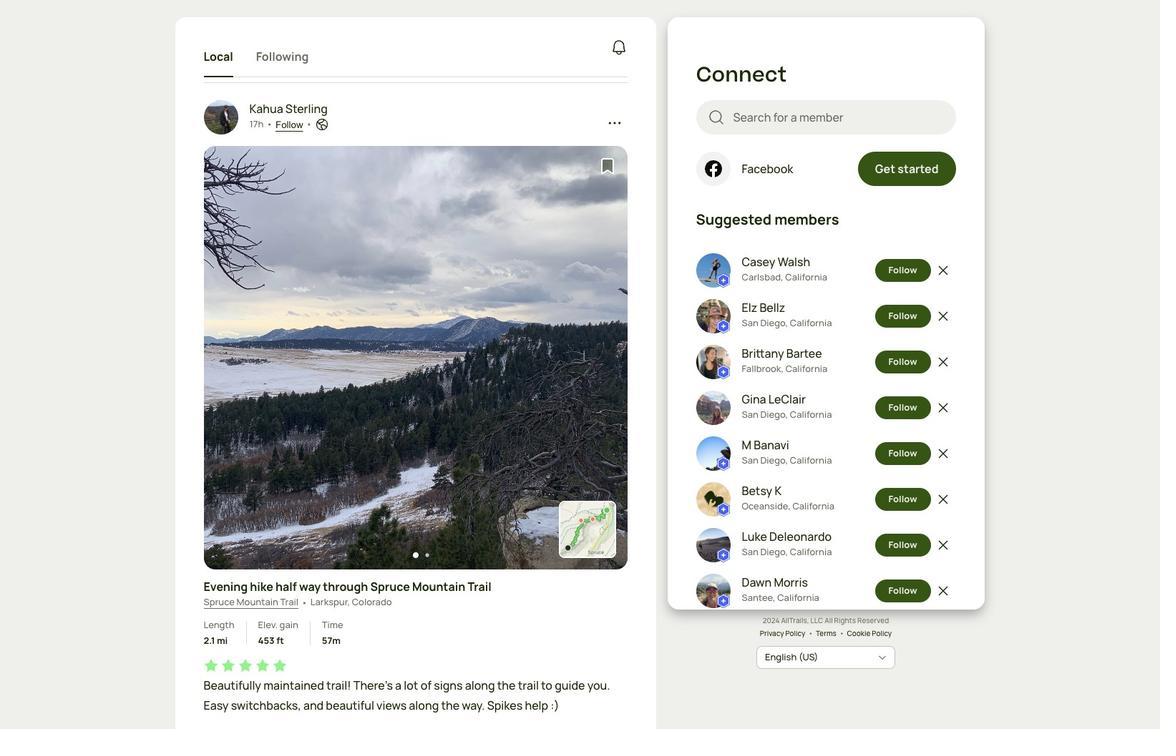Task type: locate. For each thing, give the bounding box(es) containing it.
through
[[323, 579, 368, 595]]

17h
[[249, 118, 264, 131]]

m banavi san diego, california
[[742, 437, 832, 467]]

1 horizontal spatial trail
[[468, 579, 491, 595]]

diego,
[[760, 316, 788, 329], [760, 408, 788, 421], [760, 454, 788, 467], [760, 545, 788, 558]]

diego, for leclair
[[760, 408, 788, 421]]

follow button
[[276, 119, 303, 130], [875, 259, 931, 282], [875, 305, 931, 328], [875, 351, 931, 374], [875, 397, 931, 420], [875, 442, 931, 465], [875, 488, 931, 511], [875, 534, 931, 557], [875, 580, 931, 603]]

follow for betsy k
[[888, 493, 917, 506]]

• down the llc
[[808, 628, 813, 638]]

diego, inside "gina leclair san diego, california"
[[760, 408, 788, 421]]

follow button for dawn morris
[[875, 580, 931, 603]]

gain
[[280, 619, 298, 631]]

bellz
[[760, 300, 785, 316]]

casey walsh carlsbad, california
[[742, 254, 827, 284]]

dawn morris image
[[696, 574, 730, 608]]

spruce up colorado
[[370, 579, 410, 595]]

3 san from the top
[[742, 454, 758, 467]]

•
[[266, 118, 273, 131], [306, 118, 312, 131], [301, 596, 308, 609], [808, 628, 813, 638], [839, 628, 844, 638]]

1 horizontal spatial mountain
[[412, 579, 465, 595]]

brittany bartee image
[[696, 345, 730, 379]]

luke deleonardo image
[[696, 528, 730, 563]]

members
[[774, 209, 839, 229]]

elev.
[[258, 619, 278, 631]]

trail
[[468, 579, 491, 595], [280, 596, 298, 608]]

17h • follow •
[[249, 118, 312, 131]]

follow button for elz bellz
[[875, 305, 931, 328]]

diego, down luke
[[760, 545, 788, 558]]

dismiss image
[[936, 309, 950, 324], [936, 355, 950, 369], [936, 401, 950, 415], [936, 447, 950, 461], [936, 493, 950, 507], [936, 584, 950, 598]]

3 dismiss image from the top
[[936, 401, 950, 415]]

llc
[[811, 615, 823, 625]]

like
[[227, 40, 248, 56]]

luke deleonardo link
[[742, 528, 832, 545]]

2 dismiss image from the top
[[936, 538, 950, 553]]

mountain
[[412, 579, 465, 595], [237, 596, 278, 608]]

1 horizontal spatial policy
[[872, 628, 892, 638]]

santee,
[[742, 591, 775, 604]]

dawn morris santee, california
[[742, 575, 819, 604]]

2 san from the top
[[742, 408, 758, 421]]

1 dismiss image from the top
[[936, 309, 950, 324]]

4 san from the top
[[742, 545, 758, 558]]

diego, for deleonardo
[[760, 545, 788, 558]]

san inside m banavi san diego, california
[[742, 454, 758, 467]]

san
[[742, 316, 758, 329], [742, 408, 758, 421], [742, 454, 758, 467], [742, 545, 758, 558]]

betsy k link
[[742, 483, 835, 500]]

sterling
[[285, 101, 328, 117]]

hike
[[250, 579, 273, 595]]

san inside luke deleonardo san diego, california
[[742, 545, 758, 558]]

all
[[825, 615, 833, 625]]

0 horizontal spatial spruce
[[204, 596, 235, 608]]

california up deleonardo
[[792, 500, 835, 513]]

diego, down leclair
[[760, 408, 788, 421]]

m banavi link
[[742, 437, 832, 454]]

california inside casey walsh carlsbad, california
[[785, 271, 827, 284]]

0 vertical spatial spruce
[[370, 579, 410, 595]]

casey
[[742, 254, 775, 270]]

1 san from the top
[[742, 316, 758, 329]]

kahua
[[249, 101, 283, 117]]

0 vertical spatial mountain
[[412, 579, 465, 595]]

navigate next image
[[597, 351, 612, 365]]

diego, inside elz bellz san diego, california
[[760, 316, 788, 329]]

california inside betsy k oceanside, california
[[792, 500, 835, 513]]

comment
[[282, 40, 335, 56]]

diego, down banavi on the bottom right of the page
[[760, 454, 788, 467]]

following
[[256, 48, 309, 64]]

1 vertical spatial dismiss image
[[936, 538, 950, 553]]

san for luke
[[742, 545, 758, 558]]

california down bartee at the top right of page
[[786, 362, 828, 375]]

follow button for gina leclair
[[875, 397, 931, 420]]

california
[[785, 271, 827, 284], [790, 316, 832, 329], [786, 362, 828, 375], [790, 408, 832, 421], [790, 454, 832, 467], [792, 500, 835, 513], [790, 545, 832, 558], [777, 591, 819, 604]]

betsy k oceanside, california
[[742, 483, 835, 513]]

dismiss image for k
[[936, 493, 950, 507]]

dismiss image for morris
[[936, 584, 950, 598]]

1 vertical spatial mountain
[[237, 596, 278, 608]]

1 policy from the left
[[785, 628, 805, 638]]

follow button for betsy k
[[875, 488, 931, 511]]

policy
[[785, 628, 805, 638], [872, 628, 892, 638]]

navigate previous image
[[219, 351, 234, 365]]

diego, inside m banavi san diego, california
[[760, 454, 788, 467]]

2 dismiss image from the top
[[936, 355, 950, 369]]

morris
[[774, 575, 808, 591]]

brittany bartee fallbrook, california
[[742, 346, 828, 375]]

5 dismiss image from the top
[[936, 493, 950, 507]]

local button
[[204, 37, 233, 77]]

get started
[[875, 161, 939, 176]]

spruce
[[370, 579, 410, 595], [204, 596, 235, 608]]

0 vertical spatial trail
[[468, 579, 491, 595]]

dismiss image for bartee
[[936, 355, 950, 369]]

dismiss image for bellz
[[936, 309, 950, 324]]

larkspur,
[[310, 596, 350, 608]]

• down rights
[[839, 628, 844, 638]]

follow for m banavi
[[888, 447, 917, 460]]

diego, inside luke deleonardo san diego, california
[[760, 545, 788, 558]]

san down m
[[742, 454, 758, 467]]

terms
[[816, 628, 837, 638]]

• down the sterling
[[306, 118, 312, 131]]

way
[[299, 579, 321, 595]]

0 vertical spatial dismiss image
[[936, 264, 950, 278]]

alltrails,
[[781, 615, 809, 625]]

cookie
[[847, 628, 870, 638]]

elz bellz link
[[742, 299, 832, 316]]

follow
[[276, 119, 303, 130], [888, 264, 917, 277], [888, 309, 917, 322], [888, 355, 917, 368], [888, 401, 917, 414], [888, 447, 917, 460], [888, 493, 917, 506], [888, 538, 917, 551], [888, 584, 917, 597]]

4 dismiss image from the top
[[936, 447, 950, 461]]

1 dismiss image from the top
[[936, 264, 950, 278]]

follow button for m banavi
[[875, 442, 931, 465]]

policy down alltrails, at the right bottom
[[785, 628, 805, 638]]

kahua sterling
[[249, 101, 328, 117]]

san inside elz bellz san diego, california
[[742, 316, 758, 329]]

california down morris
[[777, 591, 819, 604]]

san down elz
[[742, 316, 758, 329]]

san for gina
[[742, 408, 758, 421]]

tab list containing local
[[204, 37, 309, 77]]

dismiss image for leclair
[[936, 401, 950, 415]]

california up the betsy k link
[[790, 454, 832, 467]]

2 diego, from the top
[[760, 408, 788, 421]]

dialog
[[0, 0, 1160, 729]]

terms link
[[816, 628, 837, 638]]

policy down reserved
[[872, 628, 892, 638]]

length
[[204, 619, 234, 631]]

california down leclair
[[790, 408, 832, 421]]

san inside "gina leclair san diego, california"
[[742, 408, 758, 421]]

san down gina
[[742, 408, 758, 421]]

dismiss image
[[936, 264, 950, 278], [936, 538, 950, 553]]

• down way on the left
[[301, 596, 308, 609]]

privacy
[[760, 628, 784, 638]]

san down luke
[[742, 545, 758, 558]]

california down deleonardo
[[790, 545, 832, 558]]

1 horizontal spatial spruce
[[370, 579, 410, 595]]

rights
[[834, 615, 856, 625]]

diego, for bellz
[[760, 316, 788, 329]]

tab list
[[204, 37, 309, 77]]

1 diego, from the top
[[760, 316, 788, 329]]

california up bartee at the top right of page
[[790, 316, 832, 329]]

2 policy from the left
[[872, 628, 892, 638]]

1 vertical spatial spruce
[[204, 596, 235, 608]]

fallbrook,
[[742, 362, 784, 375]]

california inside luke deleonardo san diego, california
[[790, 545, 832, 558]]

california down walsh
[[785, 271, 827, 284]]

spruce down evening
[[204, 596, 235, 608]]

notifications image
[[610, 38, 627, 55]]

None search field
[[696, 100, 956, 134]]

follow for luke deleonardo
[[888, 538, 917, 551]]

california inside brittany bartee fallbrook, california
[[786, 362, 828, 375]]

diego, down bellz
[[760, 316, 788, 329]]

4 diego, from the top
[[760, 545, 788, 558]]

3 diego, from the top
[[760, 454, 788, 467]]

0 horizontal spatial policy
[[785, 628, 805, 638]]

time 57m
[[322, 619, 343, 647]]

follow for casey walsh
[[888, 264, 917, 277]]

carlsbad,
[[742, 271, 783, 284]]

6 dismiss image from the top
[[936, 584, 950, 598]]

get
[[875, 161, 895, 176]]

0 horizontal spatial trail
[[280, 596, 298, 608]]

follow inside 17h • follow •
[[276, 119, 303, 130]]

betsy
[[742, 483, 772, 499]]

follow for gina leclair
[[888, 401, 917, 414]]

luke
[[742, 529, 767, 545]]



Task type: vqa. For each thing, say whether or not it's contained in the screenshot.
the topmost for
no



Task type: describe. For each thing, give the bounding box(es) containing it.
california inside m banavi san diego, california
[[790, 454, 832, 467]]

san for elz
[[742, 316, 758, 329]]

ft
[[276, 634, 284, 647]]

mi
[[217, 634, 228, 647]]

kahua sterling link
[[249, 100, 329, 117]]

connect
[[696, 60, 787, 90]]

brittany
[[742, 346, 784, 362]]

dismiss image for deleonardo
[[936, 538, 950, 553]]

add to list image
[[599, 158, 616, 175]]

• right 17h on the left of the page
[[266, 118, 273, 131]]

follow button for brittany bartee
[[875, 351, 931, 374]]

57m
[[322, 634, 341, 647]]

evening
[[204, 579, 248, 595]]

walsh
[[778, 254, 810, 270]]

california inside elz bellz san diego, california
[[790, 316, 832, 329]]

local
[[204, 48, 233, 64]]

casey walsh link
[[742, 253, 827, 271]]

evening hike half way through spruce mountain trail spruce mountain trail • larkspur, colorado
[[204, 579, 491, 609]]

leclair
[[768, 392, 806, 407]]

california inside dawn morris santee, california
[[777, 591, 819, 604]]

1 vertical spatial trail
[[280, 596, 298, 608]]

diego, for banavi
[[760, 454, 788, 467]]

comment link
[[282, 39, 335, 57]]

suggested
[[696, 209, 772, 229]]

gina leclair link
[[742, 391, 832, 408]]

follow for elz bellz
[[888, 309, 917, 322]]

m
[[742, 437, 751, 453]]

reserved
[[857, 615, 889, 625]]

half
[[276, 579, 297, 595]]

m banavi image
[[696, 437, 730, 471]]

dismiss image for banavi
[[936, 447, 950, 461]]

facebook
[[742, 161, 793, 176]]

kahua sterling image
[[204, 100, 238, 135]]

gina leclair san diego, california
[[742, 392, 832, 421]]

elz bellz san diego, california
[[742, 300, 832, 329]]

elev. gain 453 ft
[[258, 619, 298, 647]]

2.1
[[204, 634, 215, 647]]

2024 alltrails, llc all rights reserved privacy policy • terms • cookie policy
[[760, 615, 892, 638]]

cookie consent banner dialog
[[17, 661, 1143, 712]]

suggested members
[[696, 209, 839, 229]]

follow for brittany bartee
[[888, 355, 917, 368]]

brittany bartee link
[[742, 345, 828, 362]]

length 2.1 mi
[[204, 619, 234, 647]]

like button
[[227, 39, 248, 57]]

get started button
[[858, 151, 956, 186]]

follow button for casey walsh
[[875, 259, 931, 282]]

oceanside,
[[742, 500, 791, 513]]

started
[[898, 161, 939, 176]]

elz bellz image
[[696, 299, 730, 334]]

cookie policy link
[[847, 628, 892, 638]]

san for m
[[742, 454, 758, 467]]

• inside evening hike half way through spruce mountain trail spruce mountain trail • larkspur, colorado
[[301, 596, 308, 609]]

time
[[322, 619, 343, 631]]

luke deleonardo san diego, california
[[742, 529, 832, 558]]

follow button for luke deleonardo
[[875, 534, 931, 557]]

dawn morris link
[[742, 574, 819, 591]]

453
[[258, 634, 275, 647]]

dismiss image for walsh
[[936, 264, 950, 278]]

more options image
[[607, 116, 622, 130]]

icon image
[[696, 151, 730, 186]]

banavi
[[754, 437, 789, 453]]

dawn
[[742, 575, 772, 591]]

2024
[[763, 615, 780, 625]]

colorado
[[352, 596, 392, 608]]

gina leclair image
[[696, 391, 730, 425]]

betsy k image
[[696, 483, 730, 517]]

0 horizontal spatial mountain
[[237, 596, 278, 608]]

california inside "gina leclair san diego, california"
[[790, 408, 832, 421]]

deleonardo
[[769, 529, 832, 545]]

casey walsh image
[[696, 253, 730, 288]]

elz
[[742, 300, 757, 316]]

Search for a member field
[[733, 109, 944, 126]]

privacy policy link
[[760, 628, 805, 638]]

spruce mountain trail link
[[204, 596, 298, 609]]

k
[[775, 483, 782, 499]]

following button
[[256, 37, 309, 77]]

follow for dawn morris
[[888, 584, 917, 597]]

bartee
[[786, 346, 822, 362]]

gina
[[742, 392, 766, 407]]



